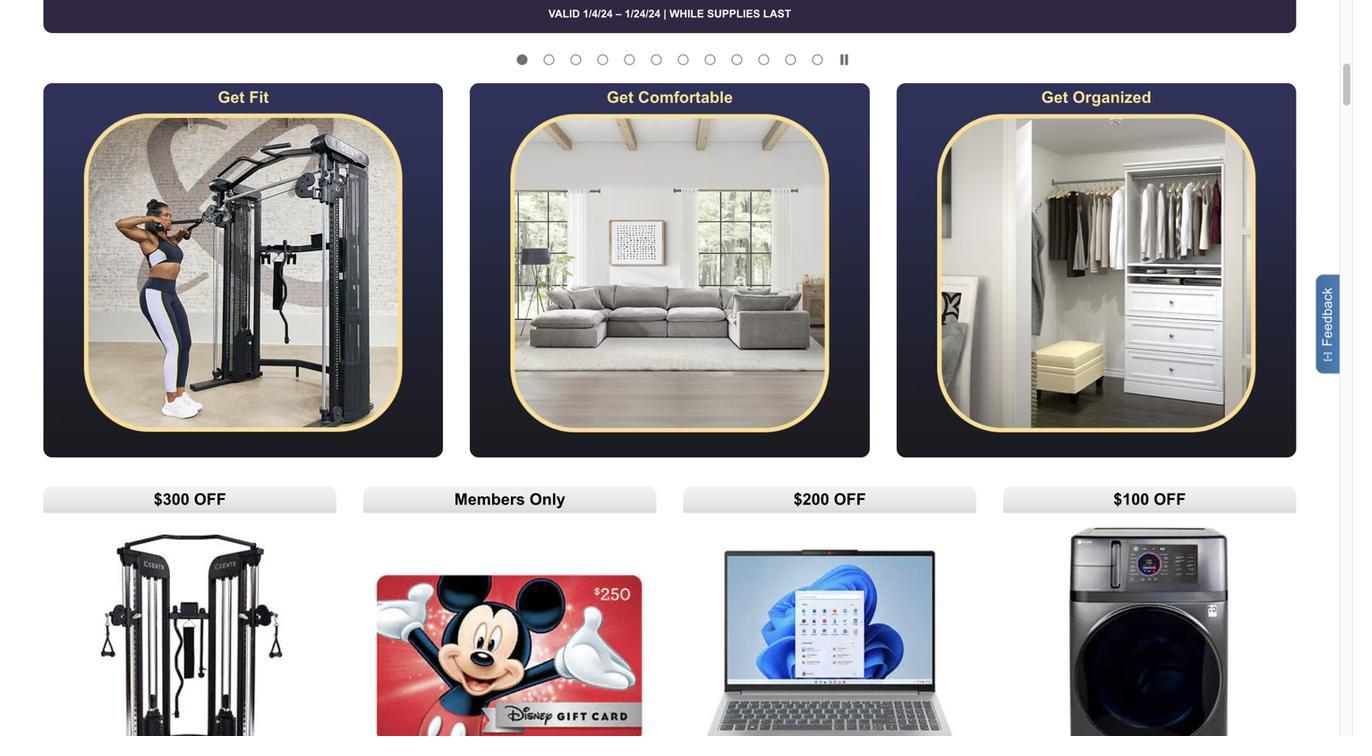 Task type: vqa. For each thing, say whether or not it's contained in the screenshot.
Cup,
no



Task type: locate. For each thing, give the bounding box(es) containing it.
|
[[663, 8, 666, 20]]

get for get organized
[[1041, 88, 1068, 107]]

get left comfortable
[[607, 88, 634, 107]]

while
[[669, 8, 704, 20]]

3 off from the left
[[1154, 490, 1186, 509]]

get inside get comfortable link
[[607, 88, 634, 107]]

members
[[454, 490, 525, 509]]

get
[[218, 88, 245, 107], [607, 88, 634, 107], [1041, 88, 1068, 107]]

$200
[[794, 490, 829, 509]]

2 horizontal spatial get
[[1041, 88, 1068, 107]]

$200 off
[[794, 490, 866, 509]]

$100 off
[[1113, 490, 1186, 509]]

$300
[[154, 490, 190, 509]]

lenovo ideapad slim 5 16" 1080p touchscreen laptop r7/16/1 image
[[683, 513, 976, 736]]

get inside get organized link
[[1041, 88, 1068, 107]]

1 off from the left
[[194, 490, 226, 509]]

2 get from the left
[[607, 88, 634, 107]]

supplies
[[707, 8, 760, 20]]

comfortable
[[638, 88, 733, 107]]

get inside get fit link
[[218, 88, 245, 107]]

get comfortable
[[607, 88, 733, 107]]

3 get from the left
[[1041, 88, 1068, 107]]

fit
[[249, 88, 269, 107]]

valid 1/4/24 – 1/24/24 | while supplies last
[[548, 8, 791, 20]]

1 horizontal spatial off
[[834, 490, 866, 509]]

off inside $100 off link
[[1154, 490, 1186, 509]]

$100
[[1113, 490, 1149, 509]]

off right $200
[[834, 490, 866, 509]]

shop storage solutions image
[[897, 111, 1296, 435]]

get organized link
[[897, 83, 1296, 458]]

1 get from the left
[[218, 88, 245, 107]]

$200 off link
[[683, 486, 976, 736]]

get left organized
[[1041, 88, 1068, 107]]

off right $300
[[194, 490, 226, 509]]

off inside $200 off link
[[834, 490, 866, 509]]

$300 off
[[154, 490, 226, 509]]

1/4/24
[[583, 8, 613, 20]]

off inside $300 off link
[[194, 490, 226, 509]]

off
[[194, 490, 226, 509], [834, 490, 866, 509], [1154, 490, 1186, 509]]

members only
[[454, 490, 565, 509]]

0 horizontal spatial get
[[218, 88, 245, 107]]

get left fit at the top of page
[[218, 88, 245, 107]]

get for get comfortable
[[607, 88, 634, 107]]

1 horizontal spatial get
[[607, 88, 634, 107]]

valid
[[548, 8, 580, 20]]

0 horizontal spatial off
[[194, 490, 226, 509]]

2 off from the left
[[834, 490, 866, 509]]

off right $100
[[1154, 490, 1186, 509]]

2 horizontal spatial off
[[1154, 490, 1186, 509]]



Task type: describe. For each thing, give the bounding box(es) containing it.
centr 2 ftx functional trainer with folding bench and 1-year centr app subscription included image
[[43, 513, 336, 736]]

off for $300 off
[[194, 490, 226, 509]]

off for $100 off
[[1154, 490, 1186, 509]]

get for get fit
[[218, 88, 245, 107]]

$300 off link
[[43, 486, 336, 736]]

disney $250 gift card image
[[363, 513, 656, 736]]

only
[[530, 490, 565, 509]]

get organized
[[1041, 88, 1151, 107]]

feedback link
[[1315, 274, 1347, 374]]

organized
[[1073, 88, 1151, 107]]

–
[[616, 8, 622, 20]]

quality comfort, shop sofas image
[[470, 111, 870, 435]]

valid 1/4/24 – 1/24/24 | while supplies last link
[[43, 0, 1296, 33]]

off for $200 off
[[834, 490, 866, 509]]

last
[[763, 8, 791, 20]]

ge profile 4.8 cu. ft. capacity ultrafast combo with ventless heat pump technology all-in-one washer dryer image
[[1003, 513, 1296, 736]]

feedback
[[1320, 288, 1335, 347]]

1/24/24
[[625, 8, 660, 20]]

get comfortable link
[[470, 83, 870, 458]]

members only link
[[363, 486, 656, 736]]

$100 off link
[[1003, 486, 1296, 736]]

get fit
[[218, 88, 269, 107]]

centr 3 sf3 smith functional trainer with folding bench and 1-year centr app subscription included image
[[43, 111, 443, 435]]

get fit link
[[43, 83, 443, 458]]



